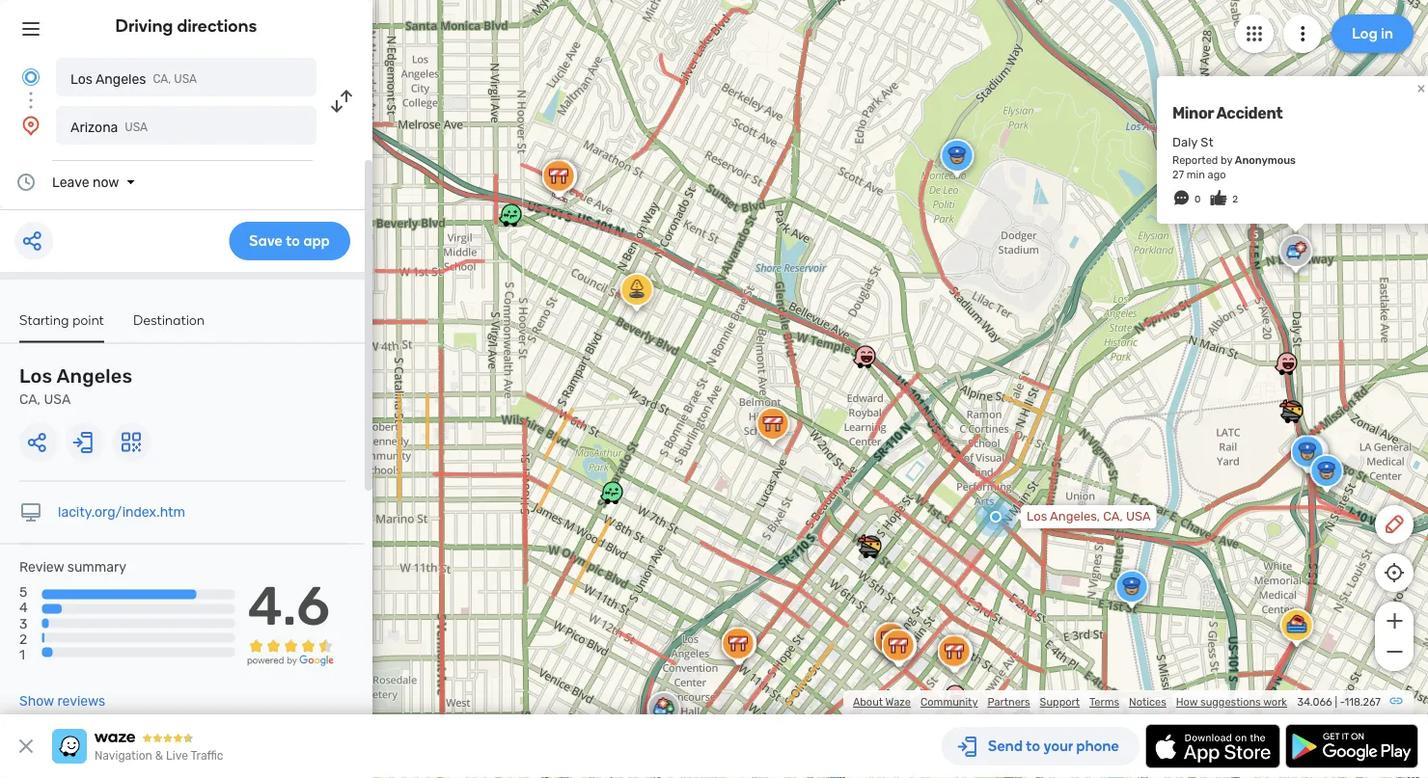 Task type: describe. For each thing, give the bounding box(es) containing it.
support link
[[1040, 696, 1080, 709]]

about waze link
[[853, 696, 911, 709]]

minor
[[1172, 104, 1214, 122]]

destination button
[[133, 312, 205, 341]]

starting point
[[19, 312, 104, 328]]

link image
[[1389, 694, 1404, 709]]

× link
[[1413, 79, 1428, 97]]

zoom out image
[[1382, 641, 1406, 664]]

review summary
[[19, 560, 126, 576]]

ago
[[1208, 168, 1226, 181]]

support
[[1040, 696, 1080, 709]]

minor accident
[[1172, 104, 1283, 122]]

0
[[1195, 193, 1201, 205]]

34.066 | -118.267
[[1297, 696, 1381, 709]]

|
[[1335, 696, 1337, 709]]

anonymous
[[1235, 153, 1296, 166]]

computer image
[[19, 501, 42, 524]]

0 vertical spatial los
[[70, 71, 93, 87]]

118.267
[[1345, 696, 1381, 709]]

community
[[921, 696, 978, 709]]

work
[[1263, 696, 1287, 709]]

2 horizontal spatial los
[[1027, 509, 1047, 524]]

daly st reported by anonymous 27 min ago
[[1172, 135, 1296, 181]]

terms
[[1089, 696, 1119, 709]]

arizona usa
[[70, 119, 148, 135]]

angeles,
[[1050, 509, 1100, 524]]

terms link
[[1089, 696, 1119, 709]]

navigation
[[95, 750, 152, 763]]

about waze community partners support terms notices how suggestions work
[[853, 696, 1287, 709]]

34.066
[[1297, 696, 1332, 709]]

lacity.org/index.htm link
[[58, 505, 185, 521]]

2 inside 5 4 3 2 1
[[19, 631, 27, 647]]

zoom in image
[[1382, 610, 1406, 633]]

los angeles, ca, usa
[[1027, 509, 1151, 524]]

×
[[1417, 79, 1426, 97]]

5
[[19, 585, 27, 601]]

community link
[[921, 696, 978, 709]]

how suggestions work link
[[1176, 696, 1287, 709]]

reported
[[1172, 153, 1218, 166]]

summary
[[67, 560, 126, 576]]

navigation & live traffic
[[95, 750, 223, 763]]

1 horizontal spatial ca,
[[153, 72, 171, 86]]

how
[[1176, 696, 1198, 709]]

destination
[[133, 312, 205, 328]]

show
[[19, 694, 54, 710]]



Task type: vqa. For each thing, say whether or not it's contained in the screenshot.
the bottom police image
no



Task type: locate. For each thing, give the bounding box(es) containing it.
ca, down starting point button
[[19, 392, 41, 408]]

0 vertical spatial ca,
[[153, 72, 171, 86]]

ca, right angeles, on the bottom of page
[[1103, 509, 1123, 524]]

4
[[19, 600, 28, 616]]

usa inside "arizona usa"
[[125, 121, 148, 134]]

1 horizontal spatial los
[[70, 71, 93, 87]]

1 vertical spatial 2
[[19, 631, 27, 647]]

by
[[1221, 153, 1232, 166]]

los angeles ca, usa down driving
[[70, 71, 197, 87]]

5 4 3 2 1
[[19, 585, 28, 663]]

1 vertical spatial ca,
[[19, 392, 41, 408]]

angeles inside los angeles ca, usa
[[57, 365, 132, 388]]

notices
[[1129, 696, 1166, 709]]

leave
[[52, 174, 89, 190]]

st
[[1201, 135, 1213, 150]]

27
[[1172, 168, 1184, 181]]

angeles up "arizona usa"
[[95, 71, 146, 87]]

x image
[[14, 735, 38, 758]]

usa right arizona
[[125, 121, 148, 134]]

partners link
[[988, 696, 1030, 709]]

point
[[73, 312, 104, 328]]

clock image
[[14, 171, 38, 194]]

ca,
[[153, 72, 171, 86], [19, 392, 41, 408], [1103, 509, 1123, 524]]

starting
[[19, 312, 69, 328]]

accident
[[1216, 104, 1283, 122]]

los left angeles, on the bottom of page
[[1027, 509, 1047, 524]]

2 right 0
[[1233, 193, 1238, 205]]

reviews
[[57, 694, 105, 710]]

angeles down point
[[57, 365, 132, 388]]

1 vertical spatial los
[[19, 365, 52, 388]]

pencil image
[[1383, 513, 1406, 537]]

daly
[[1172, 135, 1198, 150]]

los angeles ca, usa
[[70, 71, 197, 87], [19, 365, 132, 408]]

traffic
[[191, 750, 223, 763]]

0 vertical spatial los angeles ca, usa
[[70, 71, 197, 87]]

usa down driving directions
[[174, 72, 197, 86]]

usa right angeles, on the bottom of page
[[1126, 509, 1151, 524]]

min
[[1187, 168, 1205, 181]]

4.6
[[248, 574, 330, 638]]

los down starting point button
[[19, 365, 52, 388]]

arizona
[[70, 119, 118, 135]]

los
[[70, 71, 93, 87], [19, 365, 52, 388], [1027, 509, 1047, 524]]

show reviews
[[19, 694, 105, 710]]

2
[[1233, 193, 1238, 205], [19, 631, 27, 647]]

1 horizontal spatial 2
[[1233, 193, 1238, 205]]

partners
[[988, 696, 1030, 709]]

0 vertical spatial 2
[[1233, 193, 1238, 205]]

3
[[19, 616, 27, 632]]

los inside los angeles ca, usa
[[19, 365, 52, 388]]

suggestions
[[1200, 696, 1261, 709]]

review
[[19, 560, 64, 576]]

&
[[155, 750, 163, 763]]

2 horizontal spatial ca,
[[1103, 509, 1123, 524]]

leave now
[[52, 174, 119, 190]]

about
[[853, 696, 883, 709]]

0 horizontal spatial ca,
[[19, 392, 41, 408]]

live
[[166, 750, 188, 763]]

2 vertical spatial los
[[1027, 509, 1047, 524]]

notices link
[[1129, 696, 1166, 709]]

0 vertical spatial angeles
[[95, 71, 146, 87]]

2 down 4
[[19, 631, 27, 647]]

0 horizontal spatial los
[[19, 365, 52, 388]]

0 horizontal spatial 2
[[19, 631, 27, 647]]

2 vertical spatial ca,
[[1103, 509, 1123, 524]]

los angeles ca, usa down starting point button
[[19, 365, 132, 408]]

location image
[[19, 114, 42, 137]]

angeles
[[95, 71, 146, 87], [57, 365, 132, 388]]

ca, down driving
[[153, 72, 171, 86]]

directions
[[177, 15, 257, 36]]

now
[[93, 174, 119, 190]]

driving directions
[[115, 15, 257, 36]]

usa down starting point button
[[44, 392, 71, 408]]

driving
[[115, 15, 173, 36]]

-
[[1340, 696, 1345, 709]]

1 vertical spatial los angeles ca, usa
[[19, 365, 132, 408]]

usa
[[174, 72, 197, 86], [125, 121, 148, 134], [44, 392, 71, 408], [1126, 509, 1151, 524]]

1 vertical spatial angeles
[[57, 365, 132, 388]]

waze
[[885, 696, 911, 709]]

lacity.org/index.htm
[[58, 505, 185, 521]]

current location image
[[19, 66, 42, 89]]

los up arizona
[[70, 71, 93, 87]]

starting point button
[[19, 312, 104, 343]]

1
[[19, 647, 25, 663]]



